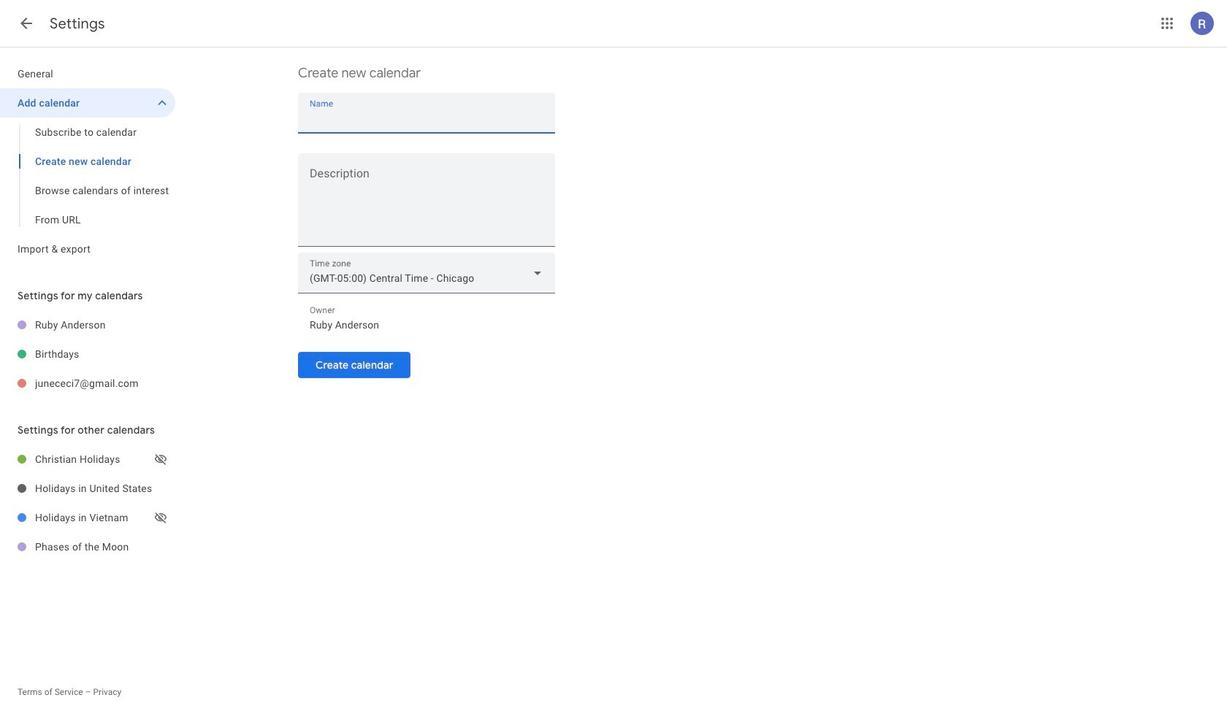Task type: locate. For each thing, give the bounding box(es) containing it.
None text field
[[298, 170, 555, 240]]

junececi7@gmail.com tree item
[[0, 369, 175, 398]]

holidays in vietnam tree item
[[0, 503, 175, 532]]

tree
[[0, 59, 175, 264], [0, 310, 175, 398], [0, 445, 175, 562]]

None text field
[[310, 108, 543, 129], [310, 315, 543, 335], [310, 108, 543, 129], [310, 315, 543, 335]]

3 tree from the top
[[0, 445, 175, 562]]

go back image
[[18, 15, 35, 32]]

1 tree from the top
[[0, 59, 175, 264]]

heading
[[50, 15, 105, 33]]

1 vertical spatial tree
[[0, 310, 175, 398]]

group
[[0, 118, 175, 234]]

None field
[[298, 253, 555, 294]]

phases of the moon tree item
[[0, 532, 175, 562]]

2 vertical spatial tree
[[0, 445, 175, 562]]

christian holidays tree item
[[0, 445, 175, 474]]

0 vertical spatial tree
[[0, 59, 175, 264]]



Task type: vqa. For each thing, say whether or not it's contained in the screenshot.
Main drawer image
no



Task type: describe. For each thing, give the bounding box(es) containing it.
holidays in united states tree item
[[0, 474, 175, 503]]

add calendar tree item
[[0, 88, 175, 118]]

2 tree from the top
[[0, 310, 175, 398]]

birthdays tree item
[[0, 340, 175, 369]]

ruby anderson tree item
[[0, 310, 175, 340]]



